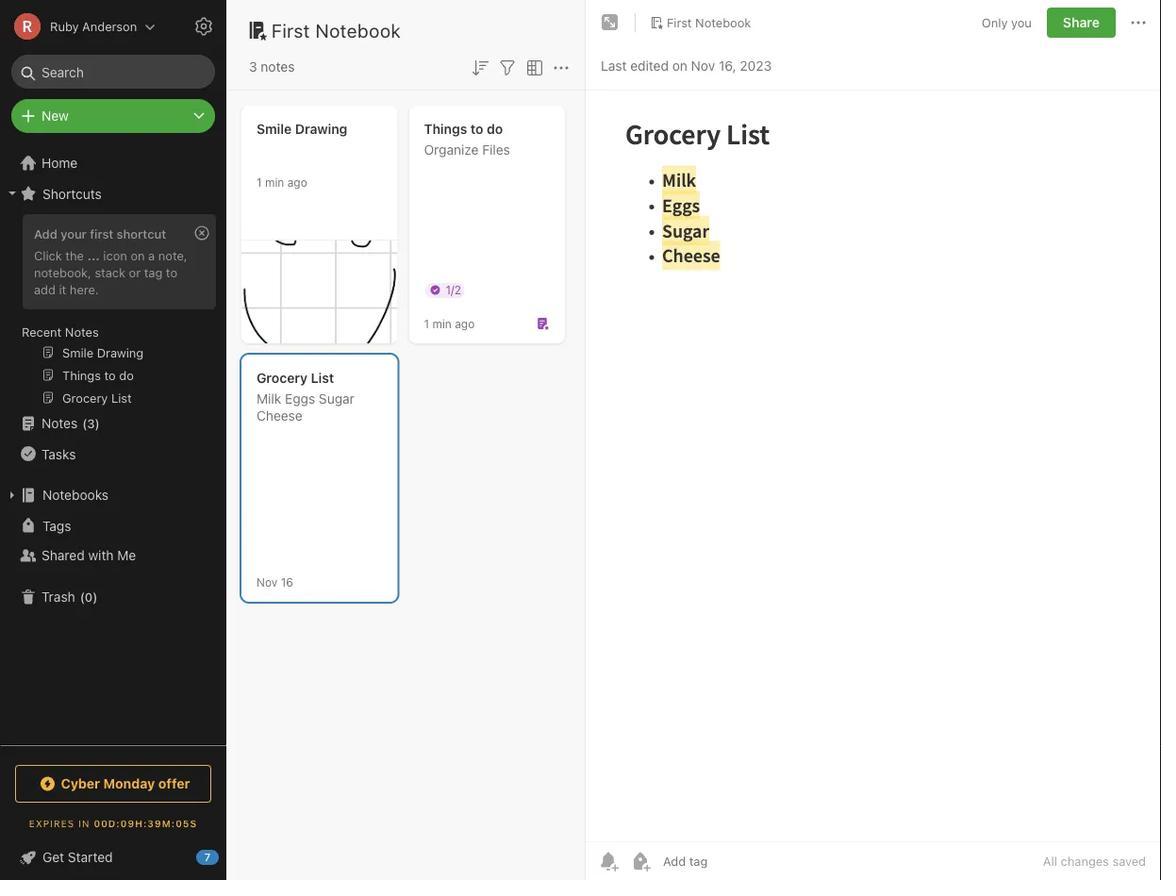 Task type: vqa. For each thing, say whether or not it's contained in the screenshot.
Task image
no



Task type: describe. For each thing, give the bounding box(es) containing it.
( for notes
[[82, 416, 87, 431]]

the
[[65, 248, 84, 262]]

1 vertical spatial min
[[433, 317, 452, 330]]

new button
[[11, 99, 215, 133]]

expand note image
[[599, 11, 622, 34]]

files
[[483, 142, 510, 158]]

new
[[42, 108, 69, 124]]

saved
[[1113, 855, 1147, 869]]

offer
[[158, 776, 190, 792]]

it
[[59, 282, 66, 296]]

here.
[[70, 282, 99, 296]]

me
[[117, 548, 136, 563]]

00d:09h:39m:05s
[[94, 818, 197, 829]]

notes ( 3 )
[[42, 416, 100, 431]]

add
[[34, 227, 57, 241]]

1 vertical spatial notes
[[42, 416, 78, 431]]

your
[[61, 227, 87, 241]]

ruby anderson
[[50, 19, 137, 34]]

Help and Learning task checklist field
[[0, 843, 227, 873]]

settings image
[[193, 15, 215, 38]]

trash
[[42, 589, 75, 605]]

recent notes
[[22, 325, 99, 339]]

2023
[[740, 58, 772, 74]]

expires in 00d:09h:39m:05s
[[29, 818, 197, 829]]

notebooks
[[42, 488, 109, 503]]

nov inside the 'note list' element
[[257, 576, 278, 589]]

add filters image
[[496, 56, 519, 79]]

share
[[1064, 15, 1101, 30]]

recent
[[22, 325, 62, 339]]

first inside button
[[667, 15, 692, 29]]

a
[[148, 248, 155, 262]]

add tag image
[[630, 850, 652, 873]]

7
[[205, 852, 211, 864]]

1 vertical spatial 1 min ago
[[424, 317, 475, 330]]

shared with me
[[42, 548, 136, 563]]

get started
[[42, 850, 113, 866]]

shared
[[42, 548, 85, 563]]

cheese
[[257, 408, 303, 424]]

on inside icon on a note, notebook, stack or tag to add it here.
[[131, 248, 145, 262]]

tasks
[[42, 446, 76, 462]]

more actions field inside note window element
[[1128, 8, 1151, 38]]

first
[[90, 227, 113, 241]]

shortcut
[[117, 227, 166, 241]]

Add tag field
[[662, 854, 803, 870]]

tag
[[144, 265, 163, 279]]

home link
[[0, 148, 227, 178]]

organize
[[424, 142, 479, 158]]

add
[[34, 282, 56, 296]]

cyber monday offer button
[[15, 765, 211, 803]]

things
[[424, 121, 467, 137]]

notes inside group
[[65, 325, 99, 339]]

Account field
[[0, 8, 156, 45]]

shared with me link
[[0, 541, 226, 571]]

View options field
[[519, 55, 547, 79]]

you
[[1012, 15, 1033, 29]]

note list element
[[227, 0, 586, 881]]

cyber monday offer
[[61, 776, 190, 792]]

notes
[[261, 59, 295, 75]]

changes
[[1061, 855, 1110, 869]]

share button
[[1048, 8, 1117, 38]]

first inside the 'note list' element
[[272, 19, 310, 41]]

ruby
[[50, 19, 79, 34]]

all
[[1044, 855, 1058, 869]]

click the ...
[[34, 248, 100, 262]]

started
[[68, 850, 113, 866]]

do
[[487, 121, 503, 137]]

) for trash
[[93, 590, 98, 604]]

tasks button
[[0, 439, 226, 469]]

click to collapse image
[[219, 846, 234, 868]]

to inside icon on a note, notebook, stack or tag to add it here.
[[166, 265, 177, 279]]

first notebook inside the 'note list' element
[[272, 19, 401, 41]]

nov inside note window element
[[692, 58, 716, 74]]

in
[[79, 818, 90, 829]]

0 horizontal spatial 1
[[257, 176, 262, 189]]

...
[[87, 248, 100, 262]]

on inside note window element
[[673, 58, 688, 74]]

0
[[85, 590, 93, 604]]

home
[[42, 155, 78, 171]]

1 vertical spatial ago
[[455, 317, 475, 330]]

shortcuts button
[[0, 178, 226, 209]]



Task type: locate. For each thing, give the bounding box(es) containing it.
expand notebooks image
[[5, 488, 20, 503]]

monday
[[103, 776, 155, 792]]

1 horizontal spatial ago
[[455, 317, 475, 330]]

0 vertical spatial min
[[265, 176, 284, 189]]

more actions field right view options field
[[550, 55, 573, 79]]

on right the edited
[[673, 58, 688, 74]]

1 vertical spatial )
[[93, 590, 98, 604]]

3
[[249, 59, 257, 75], [87, 416, 95, 431]]

) inside trash ( 0 )
[[93, 590, 98, 604]]

3 notes
[[249, 59, 295, 75]]

0 horizontal spatial first
[[272, 19, 310, 41]]

first up notes
[[272, 19, 310, 41]]

to left do
[[471, 121, 484, 137]]

1 horizontal spatial first
[[667, 15, 692, 29]]

tags
[[42, 518, 71, 534]]

only
[[982, 15, 1009, 29]]

edited
[[631, 58, 669, 74]]

notebooks link
[[0, 480, 226, 511]]

( inside trash ( 0 )
[[80, 590, 85, 604]]

trash ( 0 )
[[42, 589, 98, 605]]

ago down 1/2
[[455, 317, 475, 330]]

( for trash
[[80, 590, 85, 604]]

1 horizontal spatial notebook
[[696, 15, 752, 29]]

icon on a note, notebook, stack or tag to add it here.
[[34, 248, 187, 296]]

3 up tasks button on the left of the page
[[87, 416, 95, 431]]

tree
[[0, 148, 227, 745]]

3 left notes
[[249, 59, 257, 75]]

1 horizontal spatial first notebook
[[667, 15, 752, 29]]

only you
[[982, 15, 1033, 29]]

0 vertical spatial 1 min ago
[[257, 176, 307, 189]]

eggs
[[285, 391, 315, 407]]

nov left 16
[[257, 576, 278, 589]]

0 horizontal spatial on
[[131, 248, 145, 262]]

to
[[471, 121, 484, 137], [166, 265, 177, 279]]

1 horizontal spatial more actions field
[[1128, 8, 1151, 38]]

note,
[[158, 248, 187, 262]]

0 vertical spatial notes
[[65, 325, 99, 339]]

notebook inside the 'note list' element
[[316, 19, 401, 41]]

smile
[[257, 121, 292, 137]]

more actions field right share button
[[1128, 8, 1151, 38]]

0 horizontal spatial nov
[[257, 576, 278, 589]]

0 horizontal spatial 3
[[87, 416, 95, 431]]

0 horizontal spatial to
[[166, 265, 177, 279]]

) up tasks button on the left of the page
[[95, 416, 100, 431]]

first up last edited on nov 16, 2023 at the top of the page
[[667, 15, 692, 29]]

things to do organize files
[[424, 121, 510, 158]]

1 vertical spatial on
[[131, 248, 145, 262]]

note window element
[[586, 0, 1162, 881]]

milk
[[257, 391, 282, 407]]

more actions image
[[1128, 11, 1151, 34]]

Sort options field
[[469, 55, 492, 79]]

first notebook up notes
[[272, 19, 401, 41]]

tags button
[[0, 511, 226, 541]]

notes
[[65, 325, 99, 339], [42, 416, 78, 431]]

ago
[[288, 176, 307, 189], [455, 317, 475, 330]]

Add filters field
[[496, 55, 519, 79]]

notebook,
[[34, 265, 91, 279]]

1 horizontal spatial on
[[673, 58, 688, 74]]

cyber
[[61, 776, 100, 792]]

0 vertical spatial ago
[[288, 176, 307, 189]]

1 horizontal spatial nov
[[692, 58, 716, 74]]

on
[[673, 58, 688, 74], [131, 248, 145, 262]]

0 vertical spatial nov
[[692, 58, 716, 74]]

get
[[42, 850, 64, 866]]

1 vertical spatial (
[[80, 590, 85, 604]]

first notebook up 16,
[[667, 15, 752, 29]]

1 horizontal spatial 1
[[424, 317, 430, 330]]

1 vertical spatial to
[[166, 265, 177, 279]]

1
[[257, 176, 262, 189], [424, 317, 430, 330]]

grocery
[[257, 370, 308, 386]]

( right trash
[[80, 590, 85, 604]]

3 inside the 'note list' element
[[249, 59, 257, 75]]

add a reminder image
[[597, 850, 620, 873]]

with
[[88, 548, 114, 563]]

0 vertical spatial 1
[[257, 176, 262, 189]]

1 min ago down smile
[[257, 176, 307, 189]]

0 horizontal spatial notebook
[[316, 19, 401, 41]]

) inside notes ( 3 )
[[95, 416, 100, 431]]

add your first shortcut
[[34, 227, 166, 241]]

nov 16
[[257, 576, 293, 589]]

group containing add your first shortcut
[[0, 209, 226, 416]]

sugar
[[319, 391, 355, 407]]

click
[[34, 248, 62, 262]]

anderson
[[82, 19, 137, 34]]

thumbnail image
[[242, 241, 398, 344]]

0 horizontal spatial first notebook
[[272, 19, 401, 41]]

More actions field
[[1128, 8, 1151, 38], [550, 55, 573, 79]]

0 horizontal spatial min
[[265, 176, 284, 189]]

0 horizontal spatial ago
[[288, 176, 307, 189]]

tree containing home
[[0, 148, 227, 745]]

) right trash
[[93, 590, 98, 604]]

( inside notes ( 3 )
[[82, 416, 87, 431]]

16,
[[719, 58, 737, 74]]

min down smile
[[265, 176, 284, 189]]

shortcuts
[[42, 186, 102, 201]]

list
[[311, 370, 334, 386]]

first
[[667, 15, 692, 29], [272, 19, 310, 41]]

0 vertical spatial to
[[471, 121, 484, 137]]

stack
[[95, 265, 126, 279]]

drawing
[[295, 121, 348, 137]]

first notebook button
[[644, 9, 758, 36]]

or
[[129, 265, 141, 279]]

notes up the tasks
[[42, 416, 78, 431]]

more actions image
[[550, 56, 573, 79]]

1 vertical spatial nov
[[257, 576, 278, 589]]

notebook
[[696, 15, 752, 29], [316, 19, 401, 41]]

3 inside notes ( 3 )
[[87, 416, 95, 431]]

last edited on nov 16, 2023
[[601, 58, 772, 74]]

nov
[[692, 58, 716, 74], [257, 576, 278, 589]]

notebook inside first notebook button
[[696, 15, 752, 29]]

on left the a at the left top
[[131, 248, 145, 262]]

to down the note,
[[166, 265, 177, 279]]

16
[[281, 576, 293, 589]]

1 vertical spatial more actions field
[[550, 55, 573, 79]]

)
[[95, 416, 100, 431], [93, 590, 98, 604]]

0 vertical spatial on
[[673, 58, 688, 74]]

grocery list milk eggs sugar cheese
[[257, 370, 355, 424]]

None search field
[[25, 55, 202, 89]]

0 vertical spatial )
[[95, 416, 100, 431]]

group
[[0, 209, 226, 416]]

notes right recent
[[65, 325, 99, 339]]

1 horizontal spatial to
[[471, 121, 484, 137]]

) for notes
[[95, 416, 100, 431]]

ago down smile drawing
[[288, 176, 307, 189]]

( up tasks button on the left of the page
[[82, 416, 87, 431]]

1 vertical spatial 3
[[87, 416, 95, 431]]

0 vertical spatial 3
[[249, 59, 257, 75]]

(
[[82, 416, 87, 431], [80, 590, 85, 604]]

first notebook
[[667, 15, 752, 29], [272, 19, 401, 41]]

Search text field
[[25, 55, 202, 89]]

first notebook inside button
[[667, 15, 752, 29]]

min down 1/2
[[433, 317, 452, 330]]

Note Editor text field
[[586, 91, 1162, 842]]

last
[[601, 58, 627, 74]]

smile drawing
[[257, 121, 348, 137]]

0 horizontal spatial more actions field
[[550, 55, 573, 79]]

0 vertical spatial more actions field
[[1128, 8, 1151, 38]]

1 min ago down 1/2
[[424, 317, 475, 330]]

to inside things to do organize files
[[471, 121, 484, 137]]

1 horizontal spatial 3
[[249, 59, 257, 75]]

nov left 16,
[[692, 58, 716, 74]]

1 vertical spatial 1
[[424, 317, 430, 330]]

0 horizontal spatial 1 min ago
[[257, 176, 307, 189]]

expires
[[29, 818, 75, 829]]

0 vertical spatial (
[[82, 416, 87, 431]]

1 horizontal spatial 1 min ago
[[424, 317, 475, 330]]

all changes saved
[[1044, 855, 1147, 869]]

min
[[265, 176, 284, 189], [433, 317, 452, 330]]

1 horizontal spatial min
[[433, 317, 452, 330]]

icon
[[103, 248, 127, 262]]

1/2
[[446, 283, 462, 296]]



